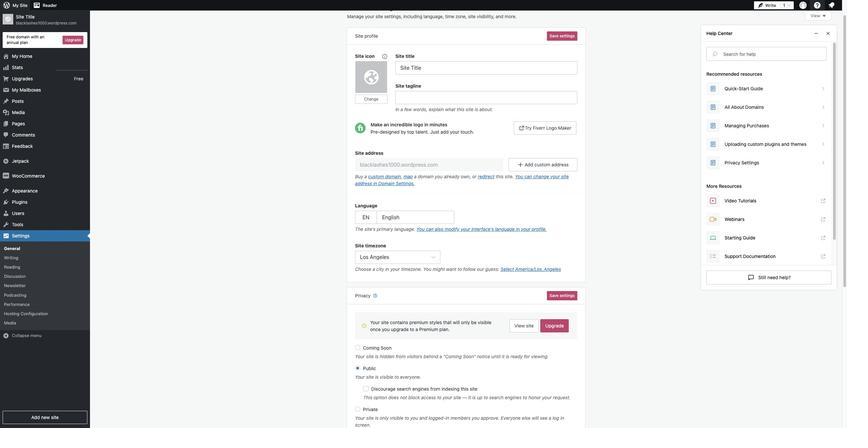 Task type: locate. For each thing, give the bounding box(es) containing it.
Site title text field
[[396, 61, 578, 75]]

0 vertical spatial address
[[365, 150, 384, 156]]

request.
[[553, 395, 571, 401]]

general settings main content
[[347, 3, 832, 429]]

1 img image from the top
[[3, 158, 9, 164]]

2 save settings button from the top
[[547, 292, 578, 301]]

en
[[363, 215, 370, 221]]

0 vertical spatial free
[[7, 34, 15, 39]]

search results element
[[707, 71, 827, 169]]

1 horizontal spatial view
[[811, 13, 821, 18]]

domain up "annual plan"
[[16, 34, 30, 39]]

2 vertical spatial custom
[[368, 174, 384, 179]]

my up "posts"
[[12, 87, 18, 93]]

img image for woocommerce
[[3, 173, 9, 179]]

visible
[[478, 320, 492, 326], [380, 375, 394, 380], [390, 416, 404, 421]]

0 horizontal spatial view
[[515, 323, 525, 329]]

only left be
[[461, 320, 470, 326]]

visible inside your site contains premium styles that will only be visible once you upgrade to a premium plan.
[[478, 320, 492, 326]]

img image inside the woocommerce link
[[3, 173, 9, 179]]

timezone.
[[401, 267, 422, 272]]

you left the might
[[424, 267, 432, 272]]

0 vertical spatial it
[[502, 354, 505, 360]]

2 settings from the top
[[560, 294, 575, 299]]

1 horizontal spatial an
[[384, 122, 389, 127]]

None search field
[[707, 47, 827, 61]]

1 vertical spatial search
[[490, 395, 504, 401]]

1 vertical spatial custom
[[535, 162, 551, 168]]

will left see
[[532, 416, 539, 421]]

your left profile.
[[521, 227, 531, 232]]

a left city
[[373, 267, 375, 272]]

a left log
[[549, 416, 552, 421]]

fiverr small logo image
[[355, 123, 366, 133]]

1 horizontal spatial will
[[532, 416, 539, 421]]

visible down does
[[390, 416, 404, 421]]

0 horizontal spatial search
[[397, 387, 411, 392]]

an up "designed"
[[384, 122, 389, 127]]

0 horizontal spatial free
[[7, 34, 15, 39]]

can left also
[[426, 227, 434, 232]]

premium
[[420, 327, 438, 333]]

your inside your site contains premium styles that will only be visible once you upgrade to a premium plan.
[[370, 320, 380, 326]]

1 vertical spatial visible
[[380, 375, 394, 380]]

is left up in the bottom right of the page
[[473, 395, 476, 401]]

private
[[363, 407, 378, 413]]

members
[[451, 416, 471, 421]]

an inside free domain with an annual plan
[[40, 34, 44, 39]]

your
[[365, 14, 375, 19], [450, 129, 460, 135], [551, 174, 560, 179], [461, 227, 471, 232], [521, 227, 531, 232], [391, 267, 400, 272], [443, 395, 453, 401], [543, 395, 552, 401]]

approve.
[[481, 416, 500, 421]]

site for site icon
[[355, 53, 364, 59]]

performance
[[4, 302, 30, 307]]

0 vertical spatial view
[[811, 13, 821, 18]]

privacy settings link
[[707, 156, 827, 169]]

1 vertical spatial media link
[[0, 319, 90, 328]]

1 horizontal spatial domain
[[386, 174, 401, 179]]

save settings
[[550, 33, 575, 38], [550, 294, 575, 299]]

still need help?
[[759, 275, 792, 280]]

search right up in the bottom right of the page
[[490, 395, 504, 401]]

and more.
[[496, 14, 517, 19]]

your down coming
[[355, 354, 365, 360]]

this
[[457, 107, 465, 112], [496, 174, 504, 179], [461, 387, 469, 392]]

view left closed icon
[[811, 13, 821, 18]]

manage your notifications image
[[828, 1, 836, 9]]

your right add
[[450, 129, 460, 135]]

settings for site profile
[[560, 33, 575, 38]]

your up once
[[370, 320, 380, 326]]

stats link
[[0, 62, 90, 73]]

resources
[[741, 71, 763, 77]]

and
[[420, 416, 428, 421]]

an right with
[[40, 34, 44, 39]]

1 vertical spatial save settings button
[[547, 292, 578, 301]]

own,
[[461, 174, 471, 179]]

honor
[[529, 395, 541, 401]]

group containing site tagline
[[396, 82, 578, 115]]

you left approve. at the right
[[472, 416, 480, 421]]

home
[[20, 53, 32, 59]]

free down highest hourly views 0 image
[[74, 76, 83, 81]]

site left timezone
[[355, 243, 364, 249]]

soon"
[[463, 354, 476, 360]]

site
[[376, 14, 383, 19], [468, 14, 476, 19], [466, 107, 474, 112], [562, 174, 569, 179], [381, 320, 389, 326], [527, 323, 534, 329], [366, 354, 374, 360], [366, 375, 374, 380], [470, 387, 478, 392], [454, 395, 462, 401], [51, 415, 59, 421], [366, 416, 374, 421]]

to inside your site contains premium styles that will only be visible once you upgrade to a premium plan.
[[410, 327, 415, 333]]

profile
[[365, 33, 378, 39]]

managing purchases link
[[707, 119, 827, 132]]

a right the buy
[[365, 174, 367, 179]]

1 vertical spatial view
[[515, 323, 525, 329]]

0 vertical spatial will
[[453, 320, 460, 326]]

with
[[31, 34, 39, 39]]

0 vertical spatial save settings
[[550, 33, 575, 38]]

to left and
[[405, 416, 409, 421]]

upgrade inside general settings main content
[[546, 323, 564, 329]]

discourage search engines from indexing this site this option does not block access to your site — it is up to search engines to honor your request.
[[364, 387, 571, 401]]

is
[[475, 107, 479, 112], [375, 354, 379, 360], [506, 354, 510, 360], [375, 375, 379, 380], [473, 395, 476, 401], [375, 416, 379, 421]]

0 vertical spatial an
[[40, 34, 44, 39]]

1 vertical spatial address
[[552, 162, 569, 168]]

site inside your site is only visible to you and logged-in members you approve. everyone else will see a log in screen.
[[366, 416, 374, 421]]

to right want on the bottom right
[[458, 267, 462, 272]]

you right language. on the left of page
[[417, 227, 425, 232]]

free up "annual plan"
[[7, 34, 15, 39]]

domain down site address "text field"
[[418, 174, 434, 179]]

custom domain link
[[368, 174, 401, 179]]

0 vertical spatial you
[[516, 174, 524, 179]]

view inside button
[[811, 13, 821, 18]]

view up ready
[[515, 323, 525, 329]]

0 horizontal spatial engines
[[413, 387, 429, 392]]

site up the buy
[[355, 150, 364, 156]]

1 vertical spatial settings
[[560, 294, 575, 299]]

upgrade for upgrade button
[[65, 37, 81, 42]]

2 img image from the top
[[3, 173, 9, 179]]

0 horizontal spatial domain
[[16, 34, 30, 39]]

your up screen.
[[355, 416, 365, 421]]

highest hourly views 0 image
[[56, 66, 87, 70]]

0 horizontal spatial upgrade
[[65, 37, 81, 42]]

0 vertical spatial save settings button
[[547, 31, 578, 41]]

site left icon
[[355, 53, 364, 59]]

custom inside "recommended resources" element
[[748, 141, 764, 147]]

a down premium
[[416, 327, 418, 333]]

0 vertical spatial my
[[13, 3, 19, 8]]

1 horizontal spatial can
[[525, 174, 533, 179]]

view site
[[515, 323, 534, 329]]

visible up "discourage"
[[380, 375, 394, 380]]

timezone
[[365, 243, 387, 249]]

2 vertical spatial visible
[[390, 416, 404, 421]]

discourage
[[372, 387, 396, 392]]

0 horizontal spatial add
[[31, 415, 40, 421]]

woocommerce link
[[0, 170, 90, 182]]

visible right be
[[478, 320, 492, 326]]

0 horizontal spatial will
[[453, 320, 460, 326]]

from right the hidden
[[396, 354, 406, 360]]

it right until
[[502, 354, 505, 360]]

group
[[396, 82, 578, 115], [347, 141, 586, 194], [355, 202, 578, 234], [355, 242, 578, 275], [355, 313, 578, 429]]

1 vertical spatial this
[[496, 174, 504, 179]]

site right new
[[51, 415, 59, 421]]

custom up the change
[[535, 162, 551, 168]]

your down general settings
[[365, 14, 375, 19]]

a
[[401, 107, 403, 112], [365, 174, 367, 179], [414, 174, 417, 179], [373, 267, 375, 272], [416, 327, 418, 333], [440, 354, 442, 360], [549, 416, 552, 421]]

touch.
[[461, 129, 475, 135]]

0 vertical spatial upgrade
[[65, 37, 81, 42]]

1 save settings button from the top
[[547, 31, 578, 41]]

img image left woocommerce
[[3, 173, 9, 179]]

add inside general settings main content
[[525, 162, 534, 168]]

2 vertical spatial my
[[12, 87, 18, 93]]

this right what
[[457, 107, 465, 112]]

0 vertical spatial custom
[[748, 141, 764, 147]]

your site is visible to everyone.
[[355, 375, 422, 380]]

in left domain
[[374, 181, 377, 186]]

site down add custom address
[[562, 174, 569, 179]]

2 horizontal spatial domain
[[418, 174, 434, 179]]

that
[[444, 320, 452, 326]]

your inside your site is only visible to you and logged-in members you approve. everyone else will see a log in screen.
[[355, 416, 365, 421]]

1 vertical spatial add
[[31, 415, 40, 421]]

0 horizontal spatial from
[[396, 354, 406, 360]]

add new site link
[[3, 411, 87, 425]]

close help center image
[[825, 29, 833, 37]]

0 vertical spatial add
[[525, 162, 534, 168]]

0 vertical spatial settings
[[560, 33, 575, 38]]

None checkbox
[[364, 387, 369, 392]]

save settings button for privacy
[[547, 292, 578, 301]]

already
[[444, 174, 460, 179]]

upgrade inside button
[[65, 37, 81, 42]]

1 vertical spatial free
[[74, 76, 83, 81]]

collapse
[[12, 333, 29, 339]]

engines up block
[[413, 387, 429, 392]]

the site's primary language. you can also modify your interface's language in your profile.
[[355, 227, 547, 232]]

add inside 'link'
[[31, 415, 40, 421]]

it
[[502, 354, 505, 360], [469, 395, 471, 401]]

free for free domain with an annual plan
[[7, 34, 15, 39]]

site's
[[365, 227, 376, 232]]

webinars
[[725, 217, 745, 222]]

can left the change
[[525, 174, 533, 179]]

1 vertical spatial save settings
[[550, 294, 575, 299]]

save for site profile
[[550, 33, 559, 38]]

my left home
[[12, 53, 18, 59]]

site for site title blacklashes1000.wordpress.com
[[16, 14, 24, 20]]

1 vertical spatial only
[[380, 416, 389, 421]]

your right the change
[[551, 174, 560, 179]]

0 vertical spatial img image
[[3, 158, 9, 164]]

logo
[[414, 122, 424, 127]]

site inside site title blacklashes1000.wordpress.com
[[16, 14, 24, 20]]

until
[[492, 354, 501, 360]]

your down public
[[355, 375, 365, 380]]

english
[[382, 215, 400, 221]]

also
[[435, 227, 444, 232]]

guess:
[[486, 267, 500, 272]]

pages
[[12, 121, 25, 126]]

video tutorials
[[725, 198, 757, 204]]

site left the title
[[16, 14, 24, 20]]

upgrades
[[12, 76, 33, 81]]

img image
[[3, 158, 9, 164], [3, 173, 9, 179]]

once
[[370, 327, 381, 333]]

1 vertical spatial from
[[431, 387, 441, 392]]

indexing
[[442, 387, 460, 392]]

open search image
[[707, 50, 724, 58]]

incredible
[[391, 122, 413, 127]]

2 vertical spatial address
[[355, 181, 372, 186]]

1 vertical spatial can
[[426, 227, 434, 232]]

2 save settings from the top
[[550, 294, 575, 299]]

upgrade button
[[63, 36, 83, 44]]

my for my home
[[12, 53, 18, 59]]

1 vertical spatial an
[[384, 122, 389, 127]]

site inside you can change your site address in domain settings.
[[562, 174, 569, 179]]

1 vertical spatial img image
[[3, 173, 9, 179]]

save settings for privacy
[[550, 294, 575, 299]]

site up the title
[[20, 3, 28, 8]]

is down coming soon
[[375, 354, 379, 360]]

can
[[525, 174, 533, 179], [426, 227, 434, 232]]

my profile image
[[800, 2, 807, 9]]

media down hosting at the left
[[4, 321, 16, 326]]

upgrade up highest hourly views 0 image
[[65, 37, 81, 42]]

just
[[431, 129, 440, 135]]

site left 'profile'
[[355, 33, 364, 39]]

in left the members
[[446, 416, 450, 421]]

1 horizontal spatial add
[[525, 162, 534, 168]]

engines up everyone
[[505, 395, 522, 401]]

site left title
[[396, 53, 405, 59]]

a right map
[[414, 174, 417, 179]]

0 vertical spatial search
[[397, 387, 411, 392]]

still
[[759, 275, 767, 280]]

2 horizontal spatial custom
[[748, 141, 764, 147]]

your inside general settings manage your site settings, including language, time zone, site visibility, and more.
[[365, 14, 375, 19]]

is inside discourage search engines from indexing this site this option does not block access to your site — it is up to search engines to honor your request.
[[473, 395, 476, 401]]

general settings
[[347, 4, 397, 11]]

in a few words, explain what this site is about.
[[396, 107, 493, 112]]

0 vertical spatial from
[[396, 354, 406, 360]]

more information image
[[382, 53, 388, 59]]

free domain with an annual plan
[[7, 34, 44, 45]]

site title blacklashes1000.wordpress.com
[[16, 14, 77, 26]]

site left contains
[[381, 320, 389, 326]]

your inside you can change your site address in domain settings.
[[551, 174, 560, 179]]

1 save settings from the top
[[550, 33, 575, 38]]

1 save from the top
[[550, 33, 559, 38]]

1 vertical spatial my
[[12, 53, 18, 59]]

this left site. at top
[[496, 174, 504, 179]]

everyone.
[[400, 375, 422, 380]]

it right —
[[469, 395, 471, 401]]

settings,
[[384, 14, 402, 19]]

site for site address
[[355, 150, 364, 156]]

want
[[446, 267, 457, 272]]

minimize help center image
[[814, 29, 820, 37]]

settings.
[[396, 181, 415, 186]]

site for site profile
[[355, 33, 364, 39]]

save for privacy
[[550, 294, 559, 299]]

reader link
[[30, 0, 60, 11]]

1 vertical spatial it
[[469, 395, 471, 401]]

0 horizontal spatial custom
[[368, 174, 384, 179]]

0 horizontal spatial it
[[469, 395, 471, 401]]

language.
[[395, 227, 416, 232]]

few
[[405, 107, 412, 112]]

this up —
[[461, 387, 469, 392]]

will right 'that'
[[453, 320, 460, 326]]

0 horizontal spatial an
[[40, 34, 44, 39]]

view for view
[[811, 13, 821, 18]]

to left the everyone.
[[395, 375, 399, 380]]

img image inside jetpack link
[[3, 158, 9, 164]]

1 settings from the top
[[560, 33, 575, 38]]

1 vertical spatial upgrade
[[546, 323, 564, 329]]

an inside make an incredible logo in minutes pre-designed by top talent. just add your touch.
[[384, 122, 389, 127]]

you left already
[[435, 174, 443, 179]]

1 horizontal spatial from
[[431, 387, 441, 392]]

is inside your site is only visible to you and logged-in members you approve. everyone else will see a log in screen.
[[375, 416, 379, 421]]

media link up collapse menu link
[[0, 319, 90, 328]]

your right honor
[[543, 395, 552, 401]]

guide
[[743, 235, 756, 241]]

search up not
[[397, 387, 411, 392]]

upgrade link
[[541, 320, 569, 333]]

to down premium
[[410, 327, 415, 333]]

you right once
[[382, 327, 390, 333]]

address inside you can change your site address in domain settings.
[[355, 181, 372, 186]]

add
[[525, 162, 534, 168], [31, 415, 40, 421]]

might
[[433, 267, 445, 272]]

0 vertical spatial can
[[525, 174, 533, 179]]

group containing your site contains premium styles that will only be visible once you upgrade to a premium plan.
[[355, 313, 578, 429]]

time image
[[844, 25, 848, 31]]

2 save from the top
[[550, 294, 559, 299]]

0 vertical spatial only
[[461, 320, 470, 326]]

0 vertical spatial save
[[550, 33, 559, 38]]

site inside 'link'
[[51, 415, 59, 421]]

1 horizontal spatial custom
[[535, 162, 551, 168]]

site left tagline
[[396, 83, 405, 89]]

a right the in
[[401, 107, 403, 112]]

plugins
[[12, 199, 28, 205]]

discussion
[[4, 274, 26, 279]]

a inside your site contains premium styles that will only be visible once you upgrade to a premium plan.
[[416, 327, 418, 333]]

hosting configuration link
[[0, 309, 90, 319]]

1 horizontal spatial free
[[74, 76, 83, 81]]

group containing en
[[355, 202, 578, 234]]

in right the logo
[[425, 122, 429, 127]]

1 vertical spatial will
[[532, 416, 539, 421]]

custom left plugins
[[748, 141, 764, 147]]

site down private
[[366, 416, 374, 421]]

you inside your site contains premium styles that will only be visible once you upgrade to a premium plan.
[[382, 327, 390, 333]]

0 horizontal spatial only
[[380, 416, 389, 421]]

only down option
[[380, 416, 389, 421]]

0 horizontal spatial can
[[426, 227, 434, 232]]

add custom address link
[[509, 158, 578, 172]]

add new site
[[31, 415, 59, 421]]

add for add new site
[[31, 415, 40, 421]]

None radio
[[355, 346, 361, 351], [355, 366, 361, 371], [355, 407, 361, 412], [355, 346, 361, 351], [355, 366, 361, 371], [355, 407, 361, 412]]

custom for add
[[535, 162, 551, 168]]

1 horizontal spatial it
[[502, 354, 505, 360]]

write link
[[755, 0, 781, 11]]

1 horizontal spatial upgrade
[[546, 323, 564, 329]]

save settings for site profile
[[550, 33, 575, 38]]

1 horizontal spatial search
[[490, 395, 504, 401]]

media link
[[0, 107, 90, 118], [0, 319, 90, 328]]

podcasting
[[4, 293, 26, 298]]

1 vertical spatial save
[[550, 294, 559, 299]]

free inside free domain with an annual plan
[[7, 34, 15, 39]]

0 vertical spatial visible
[[478, 320, 492, 326]]

1 horizontal spatial only
[[461, 320, 470, 326]]

1 vertical spatial engines
[[505, 395, 522, 401]]

media link up comments link
[[0, 107, 90, 118]]

0 vertical spatial media link
[[0, 107, 90, 118]]

none checkbox inside general settings main content
[[364, 387, 369, 392]]

is down private
[[375, 416, 379, 421]]

privacy
[[355, 293, 372, 299]]

upgrade right view site
[[546, 323, 564, 329]]

site icon group
[[355, 53, 396, 115]]

closed image
[[823, 15, 827, 17]]

1 horizontal spatial engines
[[505, 395, 522, 401]]

profile.
[[532, 227, 547, 232]]

2 vertical spatial this
[[461, 387, 469, 392]]

appearance link
[[0, 185, 90, 197]]



Task type: describe. For each thing, give the bounding box(es) containing it.
1 vertical spatial media
[[4, 321, 16, 326]]

not
[[400, 395, 407, 401]]

to right the access
[[438, 395, 442, 401]]

2 media link from the top
[[0, 319, 90, 328]]

0 vertical spatial this
[[457, 107, 465, 112]]

video tutorials link
[[707, 194, 827, 208]]

your down indexing
[[443, 395, 453, 401]]

feedback link
[[0, 141, 90, 152]]

from inside discourage search engines from indexing this site this option does not block access to your site — it is up to search engines to honor your request.
[[431, 387, 441, 392]]

1
[[784, 2, 786, 8]]

this inside discourage search engines from indexing this site this option does not block access to your site — it is up to search engines to honor your request.
[[461, 387, 469, 392]]

site left upgrade link on the right of the page
[[527, 323, 534, 329]]

and themes
[[782, 141, 807, 147]]

recommended resources
[[707, 71, 763, 77]]

tagline
[[406, 83, 422, 89]]

change
[[534, 174, 550, 179]]

more
[[707, 183, 718, 189]]

site inside your site contains premium styles that will only be visible once you upgrade to a premium plan.
[[381, 320, 389, 326]]

view for view site
[[515, 323, 525, 329]]

select
[[501, 267, 514, 272]]

site for site tagline
[[396, 83, 405, 89]]

add for add custom address
[[525, 162, 534, 168]]

uploading
[[725, 141, 747, 147]]

my for my site
[[13, 3, 19, 8]]

settings link
[[0, 230, 90, 242]]

can inside you can change your site address in domain settings.
[[525, 174, 533, 179]]

quick-start guide
[[725, 86, 764, 91]]

write
[[766, 3, 777, 8]]

general
[[4, 246, 20, 251]]

tools link
[[0, 219, 90, 230]]

2 vertical spatial you
[[424, 267, 432, 272]]

to right up in the bottom right of the page
[[484, 395, 488, 401]]

block
[[409, 395, 420, 401]]

recommended resources element
[[707, 82, 827, 169]]

settings for privacy
[[560, 294, 575, 299]]

posts
[[12, 98, 24, 104]]

to inside your site is only visible to you and logged-in members you approve. everyone else will see a log in screen.
[[405, 416, 409, 421]]

help image
[[814, 1, 822, 9]]

you inside you can change your site address in domain settings.
[[516, 174, 524, 179]]

my home
[[12, 53, 32, 59]]

img image for jetpack
[[3, 158, 9, 164]]

plan.
[[440, 327, 450, 333]]

podcasting link
[[0, 291, 90, 300]]

mailboxes
[[20, 87, 41, 93]]

1 media link from the top
[[0, 107, 90, 118]]

site down coming
[[366, 354, 374, 360]]

site down general settings
[[376, 14, 383, 19]]

your inside make an incredible logo in minutes pre-designed by top talent. just add your touch.
[[450, 129, 460, 135]]

save settings button for site profile
[[547, 31, 578, 41]]

map link
[[404, 174, 413, 179]]

center
[[718, 30, 733, 36]]

log
[[553, 416, 560, 421]]

menu
[[30, 333, 42, 339]]

visible inside your site is only visible to you and logged-in members you approve. everyone else will see a log in screen.
[[390, 416, 404, 421]]

site title group
[[396, 53, 578, 75]]

my home link
[[0, 51, 90, 62]]

interface's
[[472, 227, 494, 232]]

my for my mailboxes
[[12, 87, 18, 93]]

free for free
[[74, 76, 83, 81]]

hidden
[[380, 354, 395, 360]]

Search search field
[[724, 47, 827, 61]]

documentation
[[744, 254, 776, 259]]

language
[[355, 203, 378, 209]]

site right 'zone,'
[[468, 14, 476, 19]]

my site link
[[0, 0, 30, 11]]

annual plan
[[7, 40, 28, 45]]

only inside your site contains premium styles that will only be visible once you upgrade to a premium plan.
[[461, 320, 470, 326]]

in right log
[[561, 416, 565, 421]]

add custom address
[[525, 162, 569, 168]]

0 vertical spatial media
[[12, 109, 25, 115]]

privacy settings
[[725, 160, 760, 166]]

fiverr
[[533, 125, 545, 131]]

domain inside free domain with an annual plan
[[16, 34, 30, 39]]

behind
[[424, 354, 439, 360]]

is left ready
[[506, 354, 510, 360]]

users
[[12, 210, 24, 216]]

your for your site is visible to everyone.
[[355, 375, 365, 380]]

designed
[[380, 129, 400, 135]]

up
[[477, 395, 483, 401]]

visitors
[[407, 354, 423, 360]]

site down public
[[366, 375, 374, 380]]

resources
[[719, 183, 742, 189]]

webinars link
[[707, 213, 827, 226]]

premium
[[410, 320, 429, 326]]

is left about.
[[475, 107, 479, 112]]

in inside you can change your site address in domain settings.
[[374, 181, 377, 186]]

blacklashes1000.wordpress.com
[[16, 21, 77, 26]]

will inside your site contains premium styles that will only be visible once you upgrade to a premium plan.
[[453, 320, 460, 326]]

help center
[[707, 30, 733, 36]]

you can change your site address in domain settings. link
[[355, 174, 569, 186]]

words,
[[414, 107, 428, 112]]

plugins
[[765, 141, 781, 147]]

"coming
[[444, 354, 462, 360]]

access
[[422, 395, 436, 401]]

custom for uploading
[[748, 141, 764, 147]]

—
[[463, 395, 467, 401]]

explain
[[429, 107, 444, 112]]

your for your site contains premium styles that will only be visible once you upgrade to a premium plan.
[[370, 320, 380, 326]]

your for your site is only visible to you and logged-in members you approve. everyone else will see a log in screen.
[[355, 416, 365, 421]]

make
[[371, 122, 383, 127]]

support documentation link
[[707, 250, 827, 263]]

redirect link
[[478, 174, 495, 179]]

you left and
[[411, 416, 418, 421]]

zone,
[[456, 14, 467, 19]]

a right behind
[[440, 354, 442, 360]]

change button
[[355, 95, 388, 104]]

america/los_angeles
[[516, 267, 561, 272]]

tutorials
[[739, 198, 757, 204]]

Site address text field
[[355, 158, 504, 172]]

collapse menu
[[12, 333, 42, 339]]

0 vertical spatial engines
[[413, 387, 429, 392]]

map
[[404, 174, 413, 179]]

site for site timezone
[[355, 243, 364, 249]]

it inside discourage search engines from indexing this site this option does not block access to your site — it is up to search engines to honor your request.
[[469, 395, 471, 401]]

only inside your site is only visible to you and logged-in members you approve. everyone else will see a log in screen.
[[380, 416, 389, 421]]

this
[[364, 395, 373, 401]]

site for site title
[[396, 53, 405, 59]]

your right modify
[[461, 227, 471, 232]]

all
[[725, 104, 731, 110]]

your for your site is hidden from visitors behind a "coming soon" notice until it is ready for viewing.
[[355, 354, 365, 360]]

Site tagline text field
[[396, 91, 578, 104]]

in right language
[[516, 227, 520, 232]]

logo
[[547, 125, 557, 131]]

help
[[707, 30, 717, 36]]

time
[[446, 14, 455, 19]]

in right city
[[386, 267, 389, 272]]

everyone
[[501, 416, 521, 421]]

site icon
[[355, 53, 375, 59]]

to left honor
[[523, 395, 528, 401]]

group containing site address
[[347, 141, 586, 194]]

site left —
[[454, 395, 462, 401]]

your right city
[[391, 267, 400, 272]]

hosting
[[4, 311, 20, 317]]

site address
[[355, 150, 384, 156]]

tools
[[12, 222, 23, 227]]

starting guide link
[[707, 231, 827, 245]]

see
[[540, 416, 548, 421]]

jetpack link
[[0, 156, 90, 167]]

site left about.
[[466, 107, 474, 112]]

1 vertical spatial you
[[417, 227, 425, 232]]

icon
[[365, 53, 375, 59]]

language
[[496, 227, 515, 232]]

select america/los_angeles button
[[501, 266, 561, 273]]

in inside make an incredible logo in minutes pre-designed by top talent. just add your touch.
[[425, 122, 429, 127]]

site up up in the bottom right of the page
[[470, 387, 478, 392]]

managing purchases
[[725, 123, 770, 128]]

group containing site timezone
[[355, 242, 578, 275]]

is down public
[[375, 375, 379, 380]]

uploading custom plugins and themes link
[[707, 138, 827, 151]]

screen.
[[355, 423, 371, 428]]

a inside your site is only visible to you and logged-in members you approve. everyone else will see a log in screen.
[[549, 416, 552, 421]]

upgrade for upgrade link on the right of the page
[[546, 323, 564, 329]]

uploading custom plugins and themes
[[725, 141, 807, 147]]

still need help? link
[[707, 271, 832, 285]]

view site link
[[510, 320, 539, 333]]

my mailboxes
[[12, 87, 41, 93]]

try
[[525, 125, 532, 131]]

quick-
[[725, 86, 739, 91]]

will inside your site is only visible to you and logged-in members you approve. everyone else will see a log in screen.
[[532, 416, 539, 421]]

stats
[[12, 64, 23, 70]]

support
[[725, 254, 742, 259]]



Task type: vqa. For each thing, say whether or not it's contained in the screenshot.
progress bar
no



